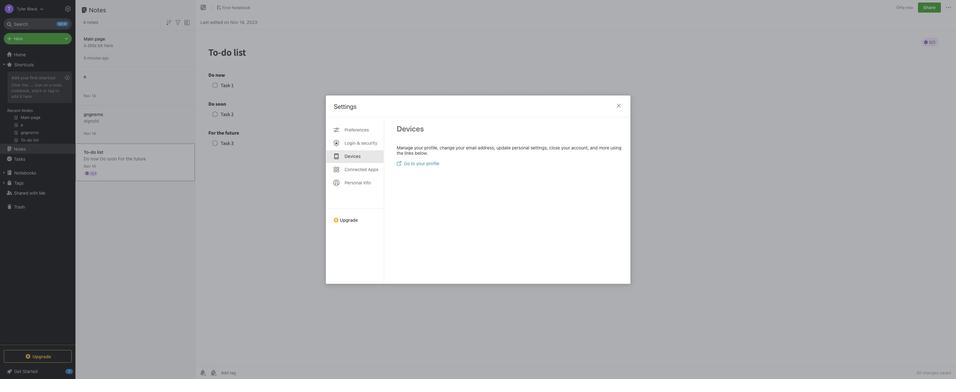 Task type: describe. For each thing, give the bounding box(es) containing it.
soon
[[107, 156, 117, 161]]

login & security
[[345, 140, 377, 146]]

first notebook
[[222, 5, 251, 10]]

&
[[357, 140, 360, 146]]

notebooks
[[14, 170, 36, 175]]

profile
[[427, 161, 439, 166]]

future
[[134, 156, 146, 161]]

shortcut
[[39, 75, 55, 80]]

notebooks link
[[0, 168, 75, 178]]

notebook
[[232, 5, 251, 10]]

go to your profile button
[[397, 161, 439, 166]]

connected
[[345, 167, 367, 172]]

1 vertical spatial notes
[[22, 108, 33, 113]]

4
[[83, 20, 86, 25]]

home
[[14, 52, 26, 57]]

3 nov 14 from the top
[[84, 164, 96, 168]]

shared
[[14, 190, 28, 196]]

share button
[[919, 3, 942, 13]]

here.
[[23, 94, 33, 99]]

go
[[404, 161, 410, 166]]

icon
[[34, 82, 42, 87]]

e
[[84, 74, 86, 79]]

last
[[200, 19, 209, 25]]

edited
[[210, 19, 223, 25]]

tab list containing preferences
[[326, 117, 384, 284]]

personal
[[512, 145, 530, 150]]

the inside manage your profile, change your email address, update personal settings, close your account, and more using the links below.
[[397, 150, 403, 156]]

0 vertical spatial upgrade button
[[326, 208, 384, 225]]

your down below.
[[416, 161, 425, 166]]

new
[[14, 36, 23, 41]]

devices inside tab list
[[345, 153, 361, 159]]

new button
[[4, 33, 72, 44]]

to-
[[84, 149, 91, 155]]

tree containing home
[[0, 49, 76, 345]]

expand tags image
[[2, 180, 7, 185]]

now
[[91, 156, 99, 161]]

nov down "sfgnsfd"
[[84, 131, 91, 136]]

click the ...
[[11, 82, 33, 87]]

your up click the ...
[[20, 75, 29, 80]]

home link
[[0, 49, 76, 59]]

tags button
[[0, 178, 75, 188]]

expand notebooks image
[[2, 170, 7, 175]]

only
[[897, 5, 906, 10]]

note window element
[[195, 0, 957, 379]]

links
[[405, 150, 414, 156]]

the inside to-do list do now do soon for the future
[[126, 156, 133, 161]]

close image
[[615, 102, 623, 109]]

settings
[[334, 103, 357, 110]]

recent
[[7, 108, 21, 113]]

add
[[11, 75, 19, 80]]

saved
[[941, 370, 952, 375]]

all changes saved
[[917, 370, 952, 375]]

...
[[29, 82, 33, 87]]

1 horizontal spatial to
[[411, 161, 415, 166]]

nov up 0/3
[[84, 164, 91, 168]]

manage
[[397, 145, 413, 150]]

below.
[[415, 150, 428, 156]]

shortcuts
[[14, 62, 34, 67]]

nov 14 for gngnsrns
[[84, 131, 96, 136]]

9
[[84, 56, 86, 60]]

nov 14 for e
[[84, 93, 96, 98]]

tasks button
[[0, 154, 75, 164]]

you
[[907, 5, 914, 10]]

do
[[91, 149, 96, 155]]

profile,
[[424, 145, 439, 150]]

personal info
[[345, 180, 371, 185]]

trash link
[[0, 202, 75, 212]]

or
[[43, 88, 47, 93]]

notes inside the note list element
[[89, 6, 106, 14]]

9 minutes ago
[[84, 56, 109, 60]]

4 notes
[[83, 20, 98, 25]]

login
[[345, 140, 356, 146]]

14,
[[240, 19, 246, 25]]

me
[[39, 190, 45, 196]]

14 for gngnsrns
[[92, 131, 96, 136]]

add a reminder image
[[199, 369, 207, 377]]

ago
[[102, 56, 109, 60]]

sfgnsfd
[[84, 118, 99, 123]]

2023
[[247, 19, 257, 25]]

last edited on nov 14, 2023
[[200, 19, 257, 25]]

account,
[[572, 145, 589, 150]]

apps
[[368, 167, 379, 172]]

the inside group
[[22, 82, 28, 87]]



Task type: locate. For each thing, give the bounding box(es) containing it.
0 horizontal spatial to
[[55, 88, 59, 93]]

to
[[55, 88, 59, 93], [411, 161, 415, 166]]

None search field
[[8, 18, 67, 30]]

Search text field
[[8, 18, 67, 30]]

shared with me
[[14, 190, 45, 196]]

a
[[84, 43, 87, 48]]

stack
[[32, 88, 42, 93]]

your left email
[[456, 145, 465, 150]]

do down to-
[[84, 156, 89, 161]]

1 horizontal spatial the
[[126, 156, 133, 161]]

0 vertical spatial on
[[224, 19, 229, 25]]

Note Editor text field
[[195, 30, 957, 366]]

on
[[224, 19, 229, 25], [44, 82, 48, 87]]

add
[[11, 94, 19, 99]]

14 up gngnsrns
[[92, 93, 96, 98]]

changes
[[923, 370, 939, 375]]

do down list
[[100, 156, 106, 161]]

all
[[917, 370, 922, 375]]

list
[[97, 149, 103, 155]]

2 horizontal spatial the
[[397, 150, 403, 156]]

group inside tree
[[0, 70, 75, 146]]

add tag image
[[210, 369, 217, 377]]

here
[[104, 43, 113, 48]]

main page a little bit here
[[84, 36, 113, 48]]

tags
[[14, 180, 24, 185]]

nov down e
[[84, 93, 91, 98]]

1 14 from the top
[[92, 93, 96, 98]]

14 up 0/3
[[92, 164, 96, 168]]

nov 14 down "sfgnsfd"
[[84, 131, 96, 136]]

on right edited
[[224, 19, 229, 25]]

with
[[29, 190, 38, 196]]

0 horizontal spatial devices
[[345, 153, 361, 159]]

using
[[611, 145, 622, 150]]

0 vertical spatial devices
[[397, 124, 424, 133]]

14 down "sfgnsfd"
[[92, 131, 96, 136]]

2 vertical spatial the
[[126, 156, 133, 161]]

the right for
[[126, 156, 133, 161]]

settings,
[[531, 145, 548, 150]]

notes up tasks
[[14, 146, 26, 151]]

2 do from the left
[[100, 156, 106, 161]]

add your first shortcut
[[11, 75, 55, 80]]

1 horizontal spatial upgrade button
[[326, 208, 384, 225]]

devices down login
[[345, 153, 361, 159]]

gngnsrns sfgnsfd
[[84, 112, 103, 123]]

change
[[440, 145, 455, 150]]

2 14 from the top
[[92, 131, 96, 136]]

1 horizontal spatial on
[[224, 19, 229, 25]]

on left a
[[44, 82, 48, 87]]

do
[[84, 156, 89, 161], [100, 156, 106, 161]]

1 do from the left
[[84, 156, 89, 161]]

14 for e
[[92, 93, 96, 98]]

1 vertical spatial upgrade button
[[4, 350, 72, 363]]

for
[[118, 156, 125, 161]]

a
[[49, 82, 52, 87]]

1 vertical spatial to
[[411, 161, 415, 166]]

notes
[[87, 20, 98, 25]]

shortcuts button
[[0, 59, 75, 70]]

notes right recent
[[22, 108, 33, 113]]

1 horizontal spatial do
[[100, 156, 106, 161]]

1 horizontal spatial upgrade
[[340, 217, 358, 223]]

your right 'close' at the right top of page
[[561, 145, 570, 150]]

your
[[20, 75, 29, 80], [414, 145, 423, 150], [456, 145, 465, 150], [561, 145, 570, 150], [416, 161, 425, 166]]

0/3
[[91, 171, 97, 176]]

0 vertical spatial the
[[22, 82, 28, 87]]

notes up notes
[[89, 6, 106, 14]]

the left ...
[[22, 82, 28, 87]]

2 vertical spatial nov 14
[[84, 164, 96, 168]]

address,
[[478, 145, 495, 150]]

preferences
[[345, 127, 369, 132]]

update
[[497, 145, 511, 150]]

bit
[[98, 43, 103, 48]]

click
[[11, 82, 21, 87]]

1 vertical spatial on
[[44, 82, 48, 87]]

gngnsrns
[[84, 112, 103, 117]]

2 vertical spatial notes
[[14, 146, 26, 151]]

1 vertical spatial upgrade
[[32, 354, 51, 359]]

group containing add your first shortcut
[[0, 70, 75, 146]]

connected apps
[[345, 167, 379, 172]]

email
[[466, 145, 477, 150]]

tasks
[[14, 156, 25, 162]]

nov 14 up gngnsrns
[[84, 93, 96, 98]]

it
[[20, 94, 22, 99]]

to down note,
[[55, 88, 59, 93]]

manage your profile, change your email address, update personal settings, close your account, and more using the links below.
[[397, 145, 622, 156]]

nov 14
[[84, 93, 96, 98], [84, 131, 96, 136], [84, 164, 96, 168]]

little
[[88, 43, 97, 48]]

0 horizontal spatial upgrade button
[[4, 350, 72, 363]]

on inside icon on a note, notebook, stack or tag to add it here.
[[44, 82, 48, 87]]

0 horizontal spatial upgrade
[[32, 354, 51, 359]]

nov inside note window element
[[230, 19, 239, 25]]

personal
[[345, 180, 362, 185]]

nov
[[230, 19, 239, 25], [84, 93, 91, 98], [84, 131, 91, 136], [84, 164, 91, 168]]

nov 14 up 0/3
[[84, 164, 96, 168]]

and
[[590, 145, 598, 150]]

note list element
[[76, 0, 195, 379]]

0 vertical spatial to
[[55, 88, 59, 93]]

1 vertical spatial devices
[[345, 153, 361, 159]]

icon on a note, notebook, stack or tag to add it here.
[[11, 82, 62, 99]]

security
[[361, 140, 377, 146]]

notes link
[[0, 144, 75, 154]]

0 horizontal spatial do
[[84, 156, 89, 161]]

1 horizontal spatial devices
[[397, 124, 424, 133]]

shared with me link
[[0, 188, 75, 198]]

1 vertical spatial 14
[[92, 131, 96, 136]]

recent notes
[[7, 108, 33, 113]]

tree
[[0, 49, 76, 345]]

tab list
[[326, 117, 384, 284]]

first
[[222, 5, 231, 10]]

note,
[[53, 82, 62, 87]]

to inside icon on a note, notebook, stack or tag to add it here.
[[55, 88, 59, 93]]

page
[[95, 36, 105, 41]]

0 vertical spatial notes
[[89, 6, 106, 14]]

tag
[[48, 88, 54, 93]]

first
[[30, 75, 38, 80]]

group
[[0, 70, 75, 146]]

close
[[549, 145, 560, 150]]

1 vertical spatial the
[[397, 150, 403, 156]]

1 nov 14 from the top
[[84, 93, 96, 98]]

expand note image
[[200, 4, 207, 11]]

the
[[22, 82, 28, 87], [397, 150, 403, 156], [126, 156, 133, 161]]

settings image
[[64, 5, 72, 13]]

0 vertical spatial nov 14
[[84, 93, 96, 98]]

go to your profile
[[404, 161, 439, 166]]

more
[[599, 145, 610, 150]]

devices
[[397, 124, 424, 133], [345, 153, 361, 159]]

3 14 from the top
[[92, 164, 96, 168]]

nov left 14,
[[230, 19, 239, 25]]

on inside note window element
[[224, 19, 229, 25]]

0 horizontal spatial on
[[44, 82, 48, 87]]

1 vertical spatial nov 14
[[84, 131, 96, 136]]

the left the links at the top left
[[397, 150, 403, 156]]

your right the links at the top left
[[414, 145, 423, 150]]

first notebook button
[[215, 3, 253, 12]]

0 vertical spatial 14
[[92, 93, 96, 98]]

to-do list do now do soon for the future
[[84, 149, 146, 161]]

only you
[[897, 5, 914, 10]]

trash
[[14, 204, 25, 209]]

2 vertical spatial 14
[[92, 164, 96, 168]]

devices up manage
[[397, 124, 424, 133]]

upgrade button
[[326, 208, 384, 225], [4, 350, 72, 363]]

0 horizontal spatial the
[[22, 82, 28, 87]]

main
[[84, 36, 94, 41]]

to right the go
[[411, 161, 415, 166]]

2 nov 14 from the top
[[84, 131, 96, 136]]

0 vertical spatial upgrade
[[340, 217, 358, 223]]

share
[[924, 5, 936, 10]]



Task type: vqa. For each thing, say whether or not it's contained in the screenshot.
search field within the Main element
no



